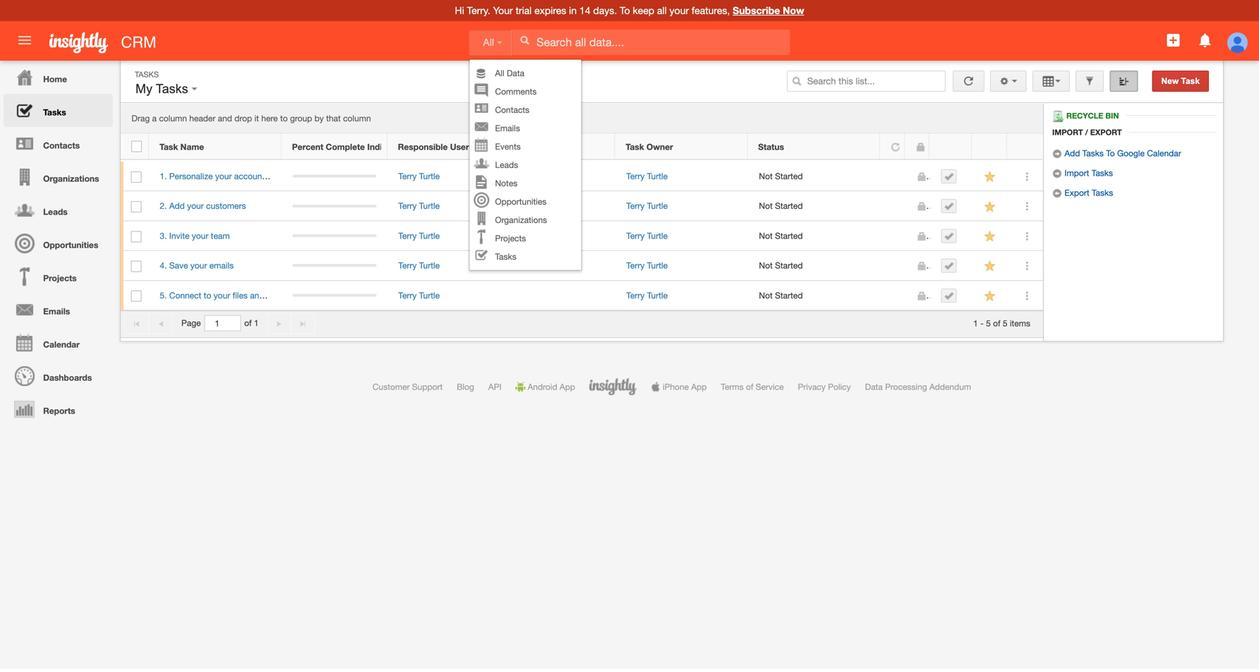 Task type: locate. For each thing, give the bounding box(es) containing it.
0 horizontal spatial tasks link
[[4, 94, 113, 127]]

app
[[560, 382, 576, 392], [692, 382, 707, 392]]

your
[[670, 5, 689, 16], [215, 171, 232, 181], [187, 201, 204, 211], [192, 231, 209, 241], [191, 261, 207, 271], [214, 290, 230, 300]]

2 started from the top
[[776, 201, 803, 211]]

3. invite your team link
[[160, 231, 237, 241]]

import for import tasks
[[1065, 168, 1090, 178]]

2 press ctrl + space to group column header from the left
[[972, 133, 1008, 160]]

1 vertical spatial leads
[[43, 207, 68, 217]]

press ctrl + space to group column header right "repeating task" icon
[[930, 133, 972, 160]]

2 vertical spatial mark this task complete image
[[945, 291, 954, 301]]

started
[[776, 171, 803, 181], [776, 201, 803, 211], [776, 231, 803, 241], [776, 261, 803, 271], [776, 290, 803, 300]]

your for emails
[[191, 261, 207, 271]]

invite
[[169, 231, 190, 241]]

data
[[507, 68, 525, 78], [866, 382, 883, 392]]

1 vertical spatial to
[[204, 290, 211, 300]]

import for import / export
[[1053, 128, 1084, 137]]

not started for 1. personalize your account
[[759, 171, 803, 181]]

1 following image from the top
[[984, 200, 997, 213]]

export tasks
[[1063, 188, 1114, 198]]

0 vertical spatial organizations link
[[4, 160, 113, 194]]

to right here
[[280, 113, 288, 123]]

0 horizontal spatial to
[[620, 5, 630, 16]]

terry turtle link
[[399, 171, 440, 181], [627, 171, 668, 181], [399, 201, 440, 211], [627, 201, 668, 211], [399, 231, 440, 241], [627, 231, 668, 241], [399, 261, 440, 271], [627, 261, 668, 271], [399, 290, 440, 300], [627, 290, 668, 300]]

blog
[[457, 382, 475, 392]]

1 horizontal spatial contacts link
[[470, 101, 582, 119]]

None checkbox
[[131, 172, 142, 183], [131, 261, 142, 272], [131, 291, 142, 302], [131, 172, 142, 183], [131, 261, 142, 272], [131, 291, 142, 302]]

private task image
[[916, 142, 926, 152], [917, 172, 927, 182], [917, 291, 927, 301]]

my
[[136, 82, 153, 96]]

row
[[121, 133, 1043, 160], [121, 162, 1044, 192], [121, 192, 1044, 221], [121, 221, 1044, 251], [121, 251, 1044, 281], [121, 281, 1044, 311]]

1 5 from the left
[[987, 318, 991, 328]]

row group containing 1. personalize your account
[[121, 162, 1044, 311]]

app right 'iphone'
[[692, 382, 707, 392]]

1 vertical spatial private task image
[[917, 232, 927, 241]]

1 not started from the top
[[759, 171, 803, 181]]

1 horizontal spatial to
[[280, 113, 288, 123]]

0 vertical spatial mark this task complete image
[[945, 201, 954, 211]]

emails up events
[[495, 123, 520, 133]]

1 vertical spatial import
[[1065, 168, 1090, 178]]

0 vertical spatial contacts link
[[470, 101, 582, 119]]

2 not from the top
[[759, 201, 773, 211]]

indicator
[[368, 142, 404, 152]]

1 horizontal spatial projects link
[[470, 229, 582, 247]]

add tasks to google calendar link
[[1053, 148, 1182, 159]]

1 not started cell from the top
[[749, 162, 881, 192]]

in
[[569, 5, 577, 16]]

1 column from the left
[[159, 113, 187, 123]]

1. personalize your account link
[[160, 171, 272, 181]]

tasks
[[135, 70, 159, 79], [156, 82, 188, 96], [43, 107, 66, 117], [1083, 148, 1104, 158], [1092, 168, 1114, 178], [1093, 188, 1114, 198], [495, 252, 517, 262]]

1 row from the top
[[121, 133, 1043, 160]]

your left the account
[[215, 171, 232, 181]]

3 mark this task complete image from the top
[[945, 291, 954, 301]]

emails link up dashboards link
[[4, 293, 113, 326]]

started for 2. add your customers
[[776, 201, 803, 211]]

iphone app
[[663, 382, 707, 392]]

1 horizontal spatial contacts
[[495, 105, 530, 115]]

2 mark this task complete image from the top
[[945, 261, 954, 271]]

1 right the 1 field
[[254, 318, 259, 328]]

terms of service
[[721, 382, 784, 392]]

of right the 1 field
[[244, 318, 252, 328]]

0 vertical spatial leads
[[495, 160, 518, 170]]

1 vertical spatial following image
[[984, 260, 997, 273]]

and right files
[[250, 290, 264, 300]]

projects inside navigation
[[43, 273, 77, 283]]

import / export
[[1053, 128, 1123, 137]]

column
[[159, 113, 187, 123], [343, 113, 371, 123]]

not
[[759, 171, 773, 181], [759, 201, 773, 211], [759, 231, 773, 241], [759, 261, 773, 271], [759, 290, 773, 300]]

mark this task complete image
[[945, 172, 954, 182], [945, 261, 954, 271]]

circle arrow right image up 'import tasks' link
[[1053, 149, 1063, 159]]

all up comments
[[495, 68, 505, 78]]

projects up "calendar" link
[[43, 273, 77, 283]]

1 vertical spatial organizations link
[[470, 211, 582, 229]]

repeating task image
[[891, 142, 901, 152]]

contacts link
[[470, 101, 582, 119], [4, 127, 113, 160]]

not started cell for 2. add your customers
[[749, 192, 881, 221]]

app right android
[[560, 382, 576, 392]]

0 horizontal spatial to
[[204, 290, 211, 300]]

1 vertical spatial and
[[250, 290, 264, 300]]

projects link
[[470, 229, 582, 247], [4, 260, 113, 293]]

data left processing in the right bottom of the page
[[866, 382, 883, 392]]

cog image
[[1000, 76, 1010, 86]]

import tasks
[[1063, 168, 1114, 178]]

export
[[1091, 128, 1123, 137], [1065, 188, 1090, 198]]

1 vertical spatial circle arrow right image
[[1053, 169, 1063, 179]]

0 vertical spatial to
[[620, 5, 630, 16]]

google
[[1118, 148, 1145, 158]]

3 not from the top
[[759, 231, 773, 241]]

a
[[152, 113, 157, 123]]

import left /
[[1053, 128, 1084, 137]]

5. connect to your files and apps
[[160, 290, 286, 300]]

circle arrow right image up "circle arrow left" icon
[[1053, 169, 1063, 179]]

1 horizontal spatial and
[[250, 290, 264, 300]]

not for 3. invite your team
[[759, 231, 773, 241]]

1 circle arrow right image from the top
[[1053, 149, 1063, 159]]

2 vertical spatial private task image
[[917, 261, 927, 271]]

2 not started cell from the top
[[749, 192, 881, 221]]

following image
[[984, 170, 997, 184], [984, 260, 997, 273], [984, 289, 997, 303]]

contacts down comments
[[495, 105, 530, 115]]

1 following image from the top
[[984, 170, 997, 184]]

that
[[326, 113, 341, 123]]

data up comments
[[507, 68, 525, 78]]

navigation
[[0, 61, 113, 426]]

to inside row group
[[204, 290, 211, 300]]

0 vertical spatial import
[[1053, 128, 1084, 137]]

of right terms
[[746, 382, 754, 392]]

2 following image from the top
[[984, 260, 997, 273]]

1 vertical spatial to
[[1107, 148, 1116, 158]]

1 horizontal spatial projects
[[495, 233, 526, 243]]

5 started from the top
[[776, 290, 803, 300]]

it
[[255, 113, 259, 123]]

0 vertical spatial opportunities link
[[470, 192, 582, 211]]

not started cell for 3. invite your team
[[749, 221, 881, 251]]

new
[[1162, 76, 1180, 86]]

export down bin
[[1091, 128, 1123, 137]]

your for customers
[[187, 201, 204, 211]]

1 vertical spatial emails
[[43, 307, 70, 316]]

1 vertical spatial projects link
[[4, 260, 113, 293]]

1 left '-'
[[974, 318, 979, 328]]

contacts link for events link
[[470, 101, 582, 119]]

3 not started from the top
[[759, 231, 803, 241]]

0 horizontal spatial and
[[218, 113, 232, 123]]

1 vertical spatial all
[[495, 68, 505, 78]]

private task image for customers
[[917, 202, 927, 212]]

tasks link
[[4, 94, 113, 127], [470, 247, 582, 266]]

1 horizontal spatial to
[[1107, 148, 1116, 158]]

to
[[620, 5, 630, 16], [1107, 148, 1116, 158]]

1 horizontal spatial all
[[495, 68, 505, 78]]

2 following image from the top
[[984, 230, 997, 243]]

2.
[[160, 201, 167, 211]]

0 horizontal spatial column
[[159, 113, 187, 123]]

your right save
[[191, 261, 207, 271]]

circle arrow right image inside "add tasks to google calendar" 'link'
[[1053, 149, 1063, 159]]

1 horizontal spatial task
[[626, 142, 645, 152]]

3 following image from the top
[[984, 289, 997, 303]]

notifications image
[[1198, 32, 1214, 49]]

1. personalize your account
[[160, 171, 265, 181]]

and left drop
[[218, 113, 232, 123]]

1 app from the left
[[560, 382, 576, 392]]

0 vertical spatial private task image
[[917, 202, 927, 212]]

all down terry.
[[483, 37, 494, 48]]

0 vertical spatial export
[[1091, 128, 1123, 137]]

0 horizontal spatial leads link
[[4, 194, 113, 227]]

5 right '-'
[[987, 318, 991, 328]]

4 row from the top
[[121, 221, 1044, 251]]

3 not started cell from the top
[[749, 221, 881, 251]]

save
[[169, 261, 188, 271]]

2 column from the left
[[343, 113, 371, 123]]

0 horizontal spatial add
[[169, 201, 185, 211]]

3 private task image from the top
[[917, 261, 927, 271]]

1 horizontal spatial emails link
[[470, 119, 582, 137]]

tasks inside button
[[156, 82, 188, 96]]

2 vertical spatial private task image
[[917, 291, 927, 301]]

my tasks button
[[132, 78, 201, 100]]

0 horizontal spatial data
[[507, 68, 525, 78]]

1 vertical spatial export
[[1065, 188, 1090, 198]]

all
[[483, 37, 494, 48], [495, 68, 505, 78]]

1 horizontal spatial calendar
[[1148, 148, 1182, 158]]

to inside "add tasks to google calendar" 'link'
[[1107, 148, 1116, 158]]

drag a column header and drop it here to group by that column
[[132, 113, 371, 123]]

1 private task image from the top
[[917, 202, 927, 212]]

mark this task complete image
[[945, 201, 954, 211], [945, 231, 954, 241], [945, 291, 954, 301]]

terry turtle
[[399, 171, 440, 181], [627, 171, 668, 181], [399, 201, 440, 211], [627, 201, 668, 211], [399, 231, 440, 241], [627, 231, 668, 241], [399, 261, 440, 271], [627, 261, 668, 271], [399, 290, 440, 300], [627, 290, 668, 300]]

4 not from the top
[[759, 261, 773, 271]]

emails link up events
[[470, 119, 582, 137]]

1 vertical spatial projects
[[43, 273, 77, 283]]

add right 2.
[[169, 201, 185, 211]]

0 vertical spatial mark this task complete image
[[945, 172, 954, 182]]

reports
[[43, 406, 75, 416]]

to left google at top
[[1107, 148, 1116, 158]]

to left keep
[[620, 5, 630, 16]]

task for task name
[[160, 142, 178, 152]]

0 vertical spatial emails link
[[470, 119, 582, 137]]

white image
[[520, 35, 530, 45]]

cell
[[282, 162, 388, 192], [520, 162, 616, 192], [881, 162, 906, 192], [931, 162, 973, 192], [282, 192, 388, 221], [520, 192, 616, 221], [881, 192, 906, 221], [931, 192, 973, 221], [282, 221, 388, 251], [520, 221, 616, 251], [881, 221, 906, 251], [931, 221, 973, 251], [282, 251, 388, 281], [520, 251, 616, 281], [881, 251, 906, 281], [931, 251, 973, 281], [282, 281, 388, 311], [520, 281, 616, 311], [881, 281, 906, 311], [931, 281, 973, 311]]

0 vertical spatial calendar
[[1148, 148, 1182, 158]]

4 not started from the top
[[759, 261, 803, 271]]

trial
[[516, 5, 532, 16]]

5 left the items on the top of page
[[1003, 318, 1008, 328]]

projects down 'notes'
[[495, 233, 526, 243]]

press ctrl + space to group column header left /
[[1008, 133, 1043, 160]]

2 vertical spatial following image
[[984, 289, 997, 303]]

0 horizontal spatial opportunities
[[43, 240, 98, 250]]

your left files
[[214, 290, 230, 300]]

0 horizontal spatial 5
[[987, 318, 991, 328]]

0 horizontal spatial organizations
[[43, 174, 99, 184]]

started for 3. invite your team
[[776, 231, 803, 241]]

1 vertical spatial data
[[866, 382, 883, 392]]

circle arrow right image inside 'import tasks' link
[[1053, 169, 1063, 179]]

1 horizontal spatial add
[[1065, 148, 1081, 158]]

organizations link
[[4, 160, 113, 194], [470, 211, 582, 229]]

0 horizontal spatial projects
[[43, 273, 77, 283]]

customer support
[[373, 382, 443, 392]]

task left the owner
[[626, 142, 645, 152]]

task right new
[[1182, 76, 1201, 86]]

privacy policy
[[798, 382, 851, 392]]

0 vertical spatial organizations
[[43, 174, 99, 184]]

2 private task image from the top
[[917, 232, 927, 241]]

of 1
[[244, 318, 259, 328]]

press ctrl + space to group column header
[[930, 133, 972, 160], [972, 133, 1008, 160], [1008, 133, 1043, 160]]

opportunities
[[495, 197, 547, 207], [43, 240, 98, 250]]

1 vertical spatial calendar
[[43, 340, 80, 350]]

2 circle arrow right image from the top
[[1053, 169, 1063, 179]]

3 started from the top
[[776, 231, 803, 241]]

1 vertical spatial organizations
[[495, 215, 547, 225]]

2 row from the top
[[121, 162, 1044, 192]]

contacts inside navigation
[[43, 141, 80, 150]]

4 not started cell from the top
[[749, 251, 881, 281]]

5 row from the top
[[121, 251, 1044, 281]]

turtle
[[419, 171, 440, 181], [647, 171, 668, 181], [419, 201, 440, 211], [647, 201, 668, 211], [419, 231, 440, 241], [647, 231, 668, 241], [419, 261, 440, 271], [647, 261, 668, 271], [419, 290, 440, 300], [647, 290, 668, 300]]

press ctrl + space to group column header down cog icon
[[972, 133, 1008, 160]]

0 vertical spatial and
[[218, 113, 232, 123]]

0 horizontal spatial app
[[560, 382, 576, 392]]

home link
[[4, 61, 113, 94]]

private task image
[[917, 202, 927, 212], [917, 232, 927, 241], [917, 261, 927, 271]]

1 horizontal spatial data
[[866, 382, 883, 392]]

1 vertical spatial private task image
[[917, 172, 927, 182]]

task left name
[[160, 142, 178, 152]]

1 vertical spatial following image
[[984, 230, 997, 243]]

5. connect to your files and apps link
[[160, 290, 293, 300]]

export right "circle arrow left" icon
[[1065, 188, 1090, 198]]

recycle
[[1067, 111, 1104, 120]]

now
[[783, 5, 805, 16]]

task name
[[160, 142, 204, 152]]

contacts link down home
[[4, 127, 113, 160]]

data processing addendum link
[[866, 382, 972, 392]]

0 vertical spatial to
[[280, 113, 288, 123]]

subscribe
[[733, 5, 781, 16]]

0 horizontal spatial 1
[[254, 318, 259, 328]]

to right the connect
[[204, 290, 211, 300]]

your up 3. invite your team
[[187, 201, 204, 211]]

private task image for team
[[917, 232, 927, 241]]

1 vertical spatial emails link
[[4, 293, 113, 326]]

to
[[280, 113, 288, 123], [204, 290, 211, 300]]

terms of service link
[[721, 382, 784, 392]]

1 mark this task complete image from the top
[[945, 172, 954, 182]]

3 row from the top
[[121, 192, 1044, 221]]

0 vertical spatial all
[[483, 37, 494, 48]]

row containing 5. connect to your files and apps
[[121, 281, 1044, 311]]

navigation containing home
[[0, 61, 113, 426]]

2 not started from the top
[[759, 201, 803, 211]]

2 mark this task complete image from the top
[[945, 231, 954, 241]]

2 5 from the left
[[1003, 318, 1008, 328]]

circle arrow right image
[[1053, 149, 1063, 159], [1053, 169, 1063, 179]]

row group
[[121, 162, 1044, 311]]

column right the a
[[159, 113, 187, 123]]

3 press ctrl + space to group column header from the left
[[1008, 133, 1043, 160]]

1 horizontal spatial 1
[[974, 318, 979, 328]]

1 horizontal spatial organizations link
[[470, 211, 582, 229]]

5 not from the top
[[759, 290, 773, 300]]

import up export tasks link
[[1065, 168, 1090, 178]]

circle arrow right image for add tasks to google calendar
[[1053, 149, 1063, 159]]

contacts link down comments
[[470, 101, 582, 119]]

1 started from the top
[[776, 171, 803, 181]]

6 row from the top
[[121, 281, 1044, 311]]

started for 1. personalize your account
[[776, 171, 803, 181]]

add up 'import tasks' link
[[1065, 148, 1081, 158]]

0 vertical spatial following image
[[984, 170, 997, 184]]

0 horizontal spatial emails
[[43, 307, 70, 316]]

iphone
[[663, 382, 689, 392]]

show list view filters image
[[1086, 76, 1095, 86]]

0 horizontal spatial contacts link
[[4, 127, 113, 160]]

calendar right google at top
[[1148, 148, 1182, 158]]

projects link up "calendar" link
[[4, 260, 113, 293]]

row containing 3. invite your team
[[121, 221, 1044, 251]]

1 horizontal spatial column
[[343, 113, 371, 123]]

import
[[1053, 128, 1084, 137], [1065, 168, 1090, 178]]

not started cell
[[749, 162, 881, 192], [749, 192, 881, 221], [749, 221, 881, 251], [749, 251, 881, 281], [749, 281, 881, 311]]

4.
[[160, 261, 167, 271]]

following image
[[984, 200, 997, 213], [984, 230, 997, 243]]

1 not from the top
[[759, 171, 773, 181]]

name
[[180, 142, 204, 152]]

5 not started cell from the top
[[749, 281, 881, 311]]

1 horizontal spatial leads
[[495, 160, 518, 170]]

emails inside navigation
[[43, 307, 70, 316]]

support
[[412, 382, 443, 392]]

all data
[[495, 68, 525, 78]]

1 field
[[205, 316, 240, 331]]

1 vertical spatial contacts
[[43, 141, 80, 150]]

0 horizontal spatial leads
[[43, 207, 68, 217]]

0 horizontal spatial all
[[483, 37, 494, 48]]

privacy
[[798, 382, 826, 392]]

Search all data.... text field
[[512, 30, 790, 55]]

all
[[658, 5, 667, 16]]

1 mark this task complete image from the top
[[945, 201, 954, 211]]

contacts link for the bottom 'leads' link
[[4, 127, 113, 160]]

drop
[[235, 113, 252, 123]]

0 horizontal spatial organizations link
[[4, 160, 113, 194]]

5 not started from the top
[[759, 290, 803, 300]]

leads
[[495, 160, 518, 170], [43, 207, 68, 217]]

terms
[[721, 382, 744, 392]]

1 vertical spatial add
[[169, 201, 185, 211]]

of right '-'
[[994, 318, 1001, 328]]

0 horizontal spatial calendar
[[43, 340, 80, 350]]

0 vertical spatial following image
[[984, 200, 997, 213]]

-
[[981, 318, 984, 328]]

1 horizontal spatial export
[[1091, 128, 1123, 137]]

2 app from the left
[[692, 382, 707, 392]]

notes
[[495, 178, 518, 188]]

1 horizontal spatial leads link
[[470, 156, 582, 174]]

1
[[254, 318, 259, 328], [974, 318, 979, 328]]

0 horizontal spatial projects link
[[4, 260, 113, 293]]

projects link down notes link
[[470, 229, 582, 247]]

None checkbox
[[131, 141, 142, 152], [131, 201, 142, 213], [131, 231, 142, 242], [131, 141, 142, 152], [131, 201, 142, 213], [131, 231, 142, 242]]

home
[[43, 74, 67, 84]]

1 vertical spatial mark this task complete image
[[945, 231, 954, 241]]

0 vertical spatial opportunities
[[495, 197, 547, 207]]

emails up "calendar" link
[[43, 307, 70, 316]]

not for 1. personalize your account
[[759, 171, 773, 181]]

4 started from the top
[[776, 261, 803, 271]]

calendar up dashboards link
[[43, 340, 80, 350]]

your left team
[[192, 231, 209, 241]]

contacts down home
[[43, 141, 80, 150]]

column right the that
[[343, 113, 371, 123]]

calendar
[[1148, 148, 1182, 158], [43, 340, 80, 350]]

1 1 from the left
[[254, 318, 259, 328]]

following image for 1. personalize your account
[[984, 170, 997, 184]]



Task type: vqa. For each thing, say whether or not it's contained in the screenshot.
Amount to the left
no



Task type: describe. For each thing, give the bounding box(es) containing it.
team
[[211, 231, 230, 241]]

recycle bin link
[[1053, 111, 1127, 122]]

2 1 from the left
[[974, 318, 979, 328]]

iphone app link
[[651, 382, 707, 392]]

show sidebar image
[[1120, 76, 1130, 86]]

hi
[[455, 5, 465, 16]]

app for android app
[[560, 382, 576, 392]]

mark this task complete image for 2. add your customers
[[945, 201, 954, 211]]

processing
[[886, 382, 928, 392]]

your for account
[[215, 171, 232, 181]]

new task link
[[1153, 71, 1210, 92]]

1 vertical spatial leads link
[[4, 194, 113, 227]]

responsible
[[398, 142, 448, 152]]

emails
[[210, 261, 234, 271]]

all for all
[[483, 37, 494, 48]]

privacy policy link
[[798, 382, 851, 392]]

status
[[759, 142, 785, 152]]

not for 2. add your customers
[[759, 201, 773, 211]]

task for task owner
[[626, 142, 645, 152]]

2 horizontal spatial of
[[994, 318, 1001, 328]]

row containing task name
[[121, 133, 1043, 160]]

started for 5. connect to your files and apps
[[776, 290, 803, 300]]

policy
[[829, 382, 851, 392]]

search image
[[792, 76, 802, 86]]

export tasks link
[[1053, 188, 1114, 198]]

account
[[234, 171, 265, 181]]

0 vertical spatial contacts
[[495, 105, 530, 115]]

1 vertical spatial opportunities
[[43, 240, 98, 250]]

app for iphone app
[[692, 382, 707, 392]]

new task
[[1162, 76, 1201, 86]]

android app link
[[516, 382, 576, 392]]

my tasks
[[136, 82, 192, 96]]

items
[[1011, 318, 1031, 328]]

4. save your emails link
[[160, 261, 241, 271]]

not started for 4. save your emails
[[759, 261, 803, 271]]

events link
[[470, 137, 582, 156]]

notes link
[[470, 174, 582, 192]]

following image for 2. add your customers
[[984, 200, 997, 213]]

1 horizontal spatial tasks link
[[470, 247, 582, 266]]

keep
[[633, 5, 655, 16]]

calendar inside 'link'
[[1148, 148, 1182, 158]]

0 vertical spatial private task image
[[916, 142, 926, 152]]

3.
[[160, 231, 167, 241]]

2 horizontal spatial task
[[1182, 76, 1201, 86]]

header
[[189, 113, 216, 123]]

not for 4. save your emails
[[759, 261, 773, 271]]

2. add your customers link
[[160, 201, 253, 211]]

dashboards link
[[4, 359, 113, 393]]

and inside row group
[[250, 290, 264, 300]]

page
[[182, 318, 201, 328]]

connect
[[169, 290, 202, 300]]

0 vertical spatial tasks link
[[4, 94, 113, 127]]

not for 5. connect to your files and apps
[[759, 290, 773, 300]]

android
[[528, 382, 558, 392]]

1 horizontal spatial organizations
[[495, 215, 547, 225]]

tasks inside 'link'
[[1083, 148, 1104, 158]]

0 vertical spatial emails
[[495, 123, 520, 133]]

not started cell for 5. connect to your files and apps
[[749, 281, 881, 311]]

refresh list image
[[962, 76, 976, 86]]

all link
[[469, 30, 512, 55]]

complete
[[326, 142, 365, 152]]

crm
[[121, 33, 156, 51]]

customer support link
[[373, 382, 443, 392]]

all for all data
[[495, 68, 505, 78]]

not started for 5. connect to your files and apps
[[759, 290, 803, 300]]

not started cell for 1. personalize your account
[[749, 162, 881, 192]]

14
[[580, 5, 591, 16]]

private task image for 1. personalize your account
[[917, 172, 927, 182]]

subscribe now link
[[733, 5, 805, 16]]

data processing addendum
[[866, 382, 972, 392]]

bin
[[1106, 111, 1120, 120]]

customers
[[206, 201, 246, 211]]

1 horizontal spatial opportunities
[[495, 197, 547, 207]]

recycle bin
[[1067, 111, 1120, 120]]

3. invite your team
[[160, 231, 230, 241]]

mark this task complete image for 5. connect to your files and apps
[[945, 291, 954, 301]]

task owner
[[626, 142, 674, 152]]

following image for 4. save your emails
[[984, 260, 997, 273]]

started for 4. save your emails
[[776, 261, 803, 271]]

service
[[756, 382, 784, 392]]

1 press ctrl + space to group column header from the left
[[930, 133, 972, 160]]

calendar link
[[4, 326, 113, 359]]

personalize
[[169, 171, 213, 181]]

mark this task complete image for 3. invite your team
[[945, 231, 954, 241]]

1 vertical spatial opportunities link
[[4, 227, 113, 260]]

comments link
[[470, 82, 582, 101]]

group
[[290, 113, 312, 123]]

calendar inside navigation
[[43, 340, 80, 350]]

reports link
[[4, 393, 113, 426]]

api
[[489, 382, 502, 392]]

percent complete indicator responsible user
[[292, 142, 469, 152]]

not started for 2. add your customers
[[759, 201, 803, 211]]

following image for 5. connect to your files and apps
[[984, 289, 997, 303]]

files
[[233, 290, 248, 300]]

row containing 1. personalize your account
[[121, 162, 1044, 192]]

1 horizontal spatial of
[[746, 382, 754, 392]]

circle arrow left image
[[1053, 189, 1063, 198]]

5.
[[160, 290, 167, 300]]

import tasks link
[[1053, 168, 1114, 179]]

0 vertical spatial projects link
[[470, 229, 582, 247]]

user
[[450, 142, 469, 152]]

organizations inside navigation
[[43, 174, 99, 184]]

circle arrow right image for import tasks
[[1053, 169, 1063, 179]]

0 horizontal spatial export
[[1065, 188, 1090, 198]]

row containing 4. save your emails
[[121, 251, 1044, 281]]

1.
[[160, 171, 167, 181]]

not started for 3. invite your team
[[759, 231, 803, 241]]

/
[[1086, 128, 1089, 137]]

hi terry. your trial expires in 14 days. to keep all your features, subscribe now
[[455, 5, 805, 16]]

percent
[[292, 142, 324, 152]]

row containing 2. add your customers
[[121, 192, 1044, 221]]

mark this task complete image for 4. save your emails
[[945, 261, 954, 271]]

by
[[315, 113, 324, 123]]

customer
[[373, 382, 410, 392]]

tasks inside navigation
[[43, 107, 66, 117]]

your right the all
[[670, 5, 689, 16]]

your for team
[[192, 231, 209, 241]]

Search this list... text field
[[787, 71, 946, 92]]

0 horizontal spatial of
[[244, 318, 252, 328]]

drag
[[132, 113, 150, 123]]

1 horizontal spatial opportunities link
[[470, 192, 582, 211]]

0 horizontal spatial emails link
[[4, 293, 113, 326]]

0 vertical spatial projects
[[495, 233, 526, 243]]

2. add your customers
[[160, 201, 246, 211]]

mark this task complete image for 1. personalize your account
[[945, 172, 954, 182]]

following image for 3. invite your team
[[984, 230, 997, 243]]

events
[[495, 142, 521, 151]]

days.
[[594, 5, 617, 16]]

leads inside navigation
[[43, 207, 68, 217]]

here
[[261, 113, 278, 123]]

add inside 'link'
[[1065, 148, 1081, 158]]

private task image for 5. connect to your files and apps
[[917, 291, 927, 301]]

terry.
[[467, 5, 491, 16]]

private task image for emails
[[917, 261, 927, 271]]

android app
[[528, 382, 576, 392]]

blog link
[[457, 382, 475, 392]]

features,
[[692, 5, 730, 16]]

comments
[[495, 86, 537, 96]]

not started cell for 4. save your emails
[[749, 251, 881, 281]]



